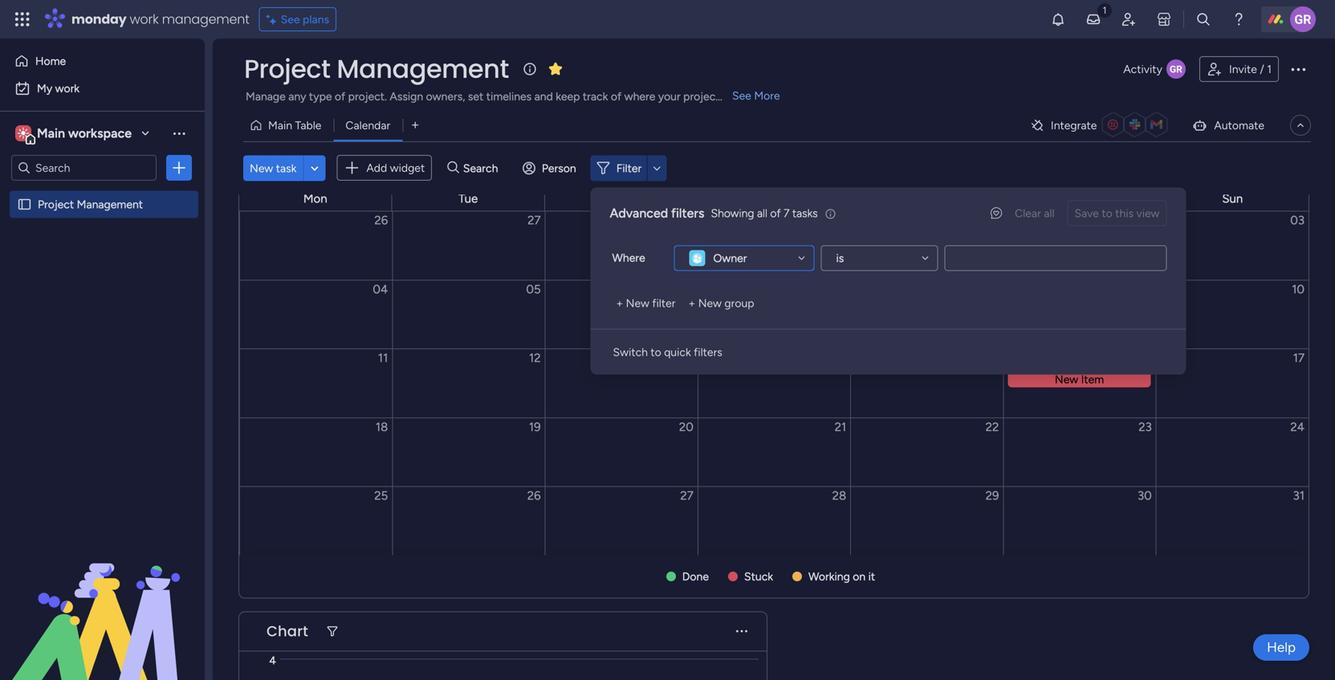 Task type: describe. For each thing, give the bounding box(es) containing it.
clear
[[1015, 206, 1041, 220]]

project management list box
[[0, 187, 205, 435]]

invite members image
[[1121, 11, 1137, 27]]

filters inside 'switch to quick filters' button
[[694, 345, 723, 359]]

this
[[1115, 206, 1134, 220]]

integrate
[[1051, 118, 1097, 132]]

update feed image
[[1086, 11, 1102, 27]]

public board image
[[17, 197, 32, 212]]

tue
[[459, 192, 478, 206]]

see more
[[732, 89, 780, 102]]

0 vertical spatial options image
[[1289, 59, 1308, 79]]

project management inside 'list box'
[[38, 198, 143, 211]]

v2 search image
[[447, 159, 459, 177]]

main workspace button
[[11, 120, 157, 147]]

add
[[366, 161, 387, 175]]

switch to quick filters
[[613, 345, 723, 359]]

add widget
[[366, 161, 425, 175]]

working
[[809, 570, 850, 583]]

remove from favorites image
[[547, 61, 564, 77]]

group
[[725, 296, 754, 310]]

on
[[853, 570, 866, 583]]

new for + new filter
[[626, 296, 650, 310]]

Search in workspace field
[[34, 159, 134, 177]]

type
[[309, 90, 332, 103]]

see plans button
[[259, 7, 337, 31]]

Search field
[[459, 157, 507, 179]]

switch to quick filters button
[[607, 339, 729, 365]]

management inside 'list box'
[[77, 198, 143, 211]]

+ new group
[[689, 296, 754, 310]]

+ new filter button
[[610, 290, 682, 316]]

view
[[1137, 206, 1160, 220]]

clear all
[[1015, 206, 1055, 220]]

plans
[[303, 12, 329, 26]]

new task
[[250, 161, 297, 175]]

calendar
[[346, 118, 390, 132]]

table
[[295, 118, 322, 132]]

add widget button
[[337, 155, 432, 181]]

showing
[[711, 206, 754, 220]]

save
[[1075, 206, 1099, 220]]

select product image
[[14, 11, 31, 27]]

+ for + new filter
[[616, 296, 623, 310]]

manage
[[246, 90, 286, 103]]

see for see plans
[[281, 12, 300, 26]]

person button
[[516, 155, 586, 181]]

chart
[[267, 621, 308, 642]]

invite / 1 button
[[1200, 56, 1279, 82]]

v2 user feedback image
[[991, 205, 1002, 222]]

home link
[[10, 48, 195, 74]]

/
[[1260, 62, 1264, 76]]

Project Management field
[[240, 51, 513, 87]]

my work link
[[10, 75, 195, 101]]

advanced filters showing all of 7 tasks
[[610, 206, 818, 221]]

quick
[[664, 345, 691, 359]]

home
[[35, 54, 66, 68]]

help image
[[1231, 11, 1247, 27]]

+ new filter
[[616, 296, 676, 310]]

done
[[682, 570, 709, 583]]

it
[[869, 570, 875, 583]]

widget
[[390, 161, 425, 175]]

switch
[[613, 345, 648, 359]]

keep
[[556, 90, 580, 103]]

automate button
[[1185, 112, 1271, 138]]

is
[[836, 251, 844, 265]]

1 horizontal spatial project management
[[244, 51, 509, 87]]

sat
[[1071, 192, 1089, 206]]

project.
[[348, 90, 387, 103]]

monday marketplace image
[[1156, 11, 1172, 27]]

greg robinson image
[[1290, 6, 1316, 32]]

search everything image
[[1196, 11, 1212, 27]]

filter
[[652, 296, 676, 310]]

calendar button
[[334, 112, 402, 138]]

save to this view
[[1075, 206, 1160, 220]]

main table button
[[243, 112, 334, 138]]

main workspace
[[37, 126, 132, 141]]

new inside 'button'
[[250, 161, 273, 175]]

notifications image
[[1050, 11, 1066, 27]]

add view image
[[412, 119, 419, 131]]

task
[[276, 161, 297, 175]]

my work
[[37, 81, 80, 95]]

automate
[[1214, 118, 1265, 132]]



Task type: locate. For each thing, give the bounding box(es) containing it.
new for + new group
[[698, 296, 722, 310]]

activity button
[[1117, 56, 1193, 82]]

1 horizontal spatial work
[[130, 10, 159, 28]]

lottie animation element
[[0, 518, 205, 680]]

assign
[[390, 90, 423, 103]]

filters left "showing"
[[671, 206, 705, 221]]

to for save
[[1102, 206, 1113, 220]]

where
[[624, 90, 656, 103]]

my
[[37, 81, 52, 95]]

workspace
[[68, 126, 132, 141]]

0 horizontal spatial project
[[38, 198, 74, 211]]

+ right filter
[[689, 296, 696, 310]]

project management down search in workspace field
[[38, 198, 143, 211]]

1 vertical spatial project management
[[38, 198, 143, 211]]

0 horizontal spatial all
[[757, 206, 768, 220]]

to
[[1102, 206, 1113, 220], [651, 345, 661, 359]]

options image right 1 on the top right
[[1289, 59, 1308, 79]]

option
[[0, 190, 205, 193]]

0 horizontal spatial new
[[250, 161, 273, 175]]

1 horizontal spatial +
[[689, 296, 696, 310]]

1 vertical spatial work
[[55, 81, 80, 95]]

work for monday
[[130, 10, 159, 28]]

project management up "project." on the left of the page
[[244, 51, 509, 87]]

options image down workspace options image
[[171, 160, 187, 176]]

owner
[[713, 251, 747, 265]]

1 horizontal spatial all
[[1044, 206, 1055, 220]]

sun
[[1222, 192, 1243, 206]]

workspace options image
[[171, 125, 187, 141]]

new
[[250, 161, 273, 175], [626, 296, 650, 310], [698, 296, 722, 310]]

0 vertical spatial work
[[130, 10, 159, 28]]

filter button
[[591, 155, 667, 181]]

+ new group button
[[682, 290, 761, 316]]

thu
[[764, 192, 784, 206]]

of left 7
[[770, 206, 781, 220]]

0 horizontal spatial management
[[77, 198, 143, 211]]

project
[[244, 51, 330, 87], [38, 198, 74, 211]]

work right my
[[55, 81, 80, 95]]

1 + from the left
[[616, 296, 623, 310]]

management up assign
[[337, 51, 509, 87]]

1 horizontal spatial management
[[337, 51, 509, 87]]

workspace image
[[15, 124, 31, 142]]

angle down image
[[311, 162, 319, 174]]

main for main table
[[268, 118, 292, 132]]

2 horizontal spatial of
[[770, 206, 781, 220]]

save to this view button
[[1068, 200, 1167, 226]]

stands.
[[723, 90, 758, 103]]

lottie animation image
[[0, 518, 205, 680]]

any
[[288, 90, 306, 103]]

1 vertical spatial management
[[77, 198, 143, 211]]

main left table
[[268, 118, 292, 132]]

1
[[1267, 62, 1272, 76]]

advanced
[[610, 206, 668, 221]]

all
[[757, 206, 768, 220], [1044, 206, 1055, 220]]

1 horizontal spatial options image
[[1289, 59, 1308, 79]]

all inside advanced filters showing all of 7 tasks
[[757, 206, 768, 220]]

workspace image
[[18, 124, 29, 142]]

2 all from the left
[[1044, 206, 1055, 220]]

invite / 1
[[1229, 62, 1272, 76]]

home option
[[10, 48, 195, 74]]

7
[[784, 206, 790, 220]]

management down search in workspace field
[[77, 198, 143, 211]]

to left 'quick' on the bottom of the page
[[651, 345, 661, 359]]

arrow down image
[[647, 158, 667, 178]]

0 vertical spatial management
[[337, 51, 509, 87]]

track
[[583, 90, 608, 103]]

your
[[658, 90, 681, 103]]

to inside save to this view button
[[1102, 206, 1113, 220]]

2 horizontal spatial new
[[698, 296, 722, 310]]

collapse board header image
[[1294, 119, 1307, 132]]

new task button
[[243, 155, 303, 181]]

of
[[335, 90, 345, 103], [611, 90, 622, 103], [770, 206, 781, 220]]

stuck
[[744, 570, 773, 583]]

help
[[1267, 639, 1296, 656]]

main inside workspace selection element
[[37, 126, 65, 141]]

0 vertical spatial project management
[[244, 51, 509, 87]]

more dots image
[[736, 626, 748, 637]]

1 vertical spatial see
[[732, 89, 751, 102]]

activity
[[1124, 62, 1163, 76]]

1 horizontal spatial see
[[732, 89, 751, 102]]

timelines
[[486, 90, 532, 103]]

see left plans
[[281, 12, 300, 26]]

mon
[[303, 192, 327, 206]]

2 + from the left
[[689, 296, 696, 310]]

help button
[[1254, 634, 1310, 661]]

filters right 'quick' on the bottom of the page
[[694, 345, 723, 359]]

more
[[754, 89, 780, 102]]

new left filter
[[626, 296, 650, 310]]

work for my
[[55, 81, 80, 95]]

work right monday in the left top of the page
[[130, 10, 159, 28]]

0 vertical spatial to
[[1102, 206, 1113, 220]]

all right clear
[[1044, 206, 1055, 220]]

manage any type of project. assign owners, set timelines and keep track of where your project stands.
[[246, 90, 758, 103]]

1 horizontal spatial main
[[268, 118, 292, 132]]

main inside button
[[268, 118, 292, 132]]

workspace selection element
[[15, 124, 134, 145]]

options image
[[1289, 59, 1308, 79], [171, 160, 187, 176]]

new left task at the left of page
[[250, 161, 273, 175]]

see plans
[[281, 12, 329, 26]]

see left the more
[[732, 89, 751, 102]]

1 horizontal spatial project
[[244, 51, 330, 87]]

project up any
[[244, 51, 330, 87]]

owners,
[[426, 90, 465, 103]]

1 horizontal spatial to
[[1102, 206, 1113, 220]]

0 vertical spatial see
[[281, 12, 300, 26]]

1 horizontal spatial of
[[611, 90, 622, 103]]

+ for + new group
[[689, 296, 696, 310]]

0 horizontal spatial options image
[[171, 160, 187, 176]]

work
[[130, 10, 159, 28], [55, 81, 80, 95]]

filter
[[616, 161, 642, 175]]

management
[[337, 51, 509, 87], [77, 198, 143, 211]]

tasks
[[792, 206, 818, 220]]

set
[[468, 90, 484, 103]]

new left group
[[698, 296, 722, 310]]

to for switch
[[651, 345, 661, 359]]

project right 'public board' "icon"
[[38, 198, 74, 211]]

main right workspace image
[[37, 126, 65, 141]]

management
[[162, 10, 249, 28]]

main for main workspace
[[37, 126, 65, 141]]

to inside 'switch to quick filters' button
[[651, 345, 661, 359]]

of right type
[[335, 90, 345, 103]]

invite
[[1229, 62, 1257, 76]]

main
[[268, 118, 292, 132], [37, 126, 65, 141]]

main table
[[268, 118, 322, 132]]

monday
[[71, 10, 127, 28]]

0 horizontal spatial +
[[616, 296, 623, 310]]

1 horizontal spatial new
[[626, 296, 650, 310]]

0 horizontal spatial work
[[55, 81, 80, 95]]

monday work management
[[71, 10, 249, 28]]

wed
[[609, 192, 633, 206]]

clear all button
[[1009, 200, 1061, 226]]

1 vertical spatial project
[[38, 198, 74, 211]]

project
[[683, 90, 720, 103]]

0 vertical spatial project
[[244, 51, 330, 87]]

+ left filter
[[616, 296, 623, 310]]

0 horizontal spatial of
[[335, 90, 345, 103]]

see for see more
[[732, 89, 751, 102]]

1 vertical spatial options image
[[171, 160, 187, 176]]

work inside "option"
[[55, 81, 80, 95]]

all inside 'clear all' 'button'
[[1044, 206, 1055, 220]]

+
[[616, 296, 623, 310], [689, 296, 696, 310]]

integrate button
[[1024, 108, 1179, 142]]

project inside 'list box'
[[38, 198, 74, 211]]

see inside see plans button
[[281, 12, 300, 26]]

project management
[[244, 51, 509, 87], [38, 198, 143, 211]]

working on it
[[809, 570, 875, 583]]

of inside advanced filters showing all of 7 tasks
[[770, 206, 781, 220]]

show board description image
[[520, 61, 539, 77]]

1 vertical spatial filters
[[694, 345, 723, 359]]

0 vertical spatial filters
[[671, 206, 705, 221]]

0 horizontal spatial to
[[651, 345, 661, 359]]

all down thu
[[757, 206, 768, 220]]

see more link
[[731, 88, 782, 104]]

0 horizontal spatial main
[[37, 126, 65, 141]]

Chart field
[[263, 621, 312, 642]]

1 image
[[1098, 1, 1112, 19]]

and
[[534, 90, 553, 103]]

where
[[612, 251, 645, 265]]

person
[[542, 161, 576, 175]]

0 horizontal spatial project management
[[38, 198, 143, 211]]

of right track
[[611, 90, 622, 103]]

see
[[281, 12, 300, 26], [732, 89, 751, 102]]

0 horizontal spatial see
[[281, 12, 300, 26]]

1 all from the left
[[757, 206, 768, 220]]

1 vertical spatial to
[[651, 345, 661, 359]]

my work option
[[10, 75, 195, 101]]

to left this
[[1102, 206, 1113, 220]]



Task type: vqa. For each thing, say whether or not it's contained in the screenshot.
'MONDAY WORK MANAGEMENT'
yes



